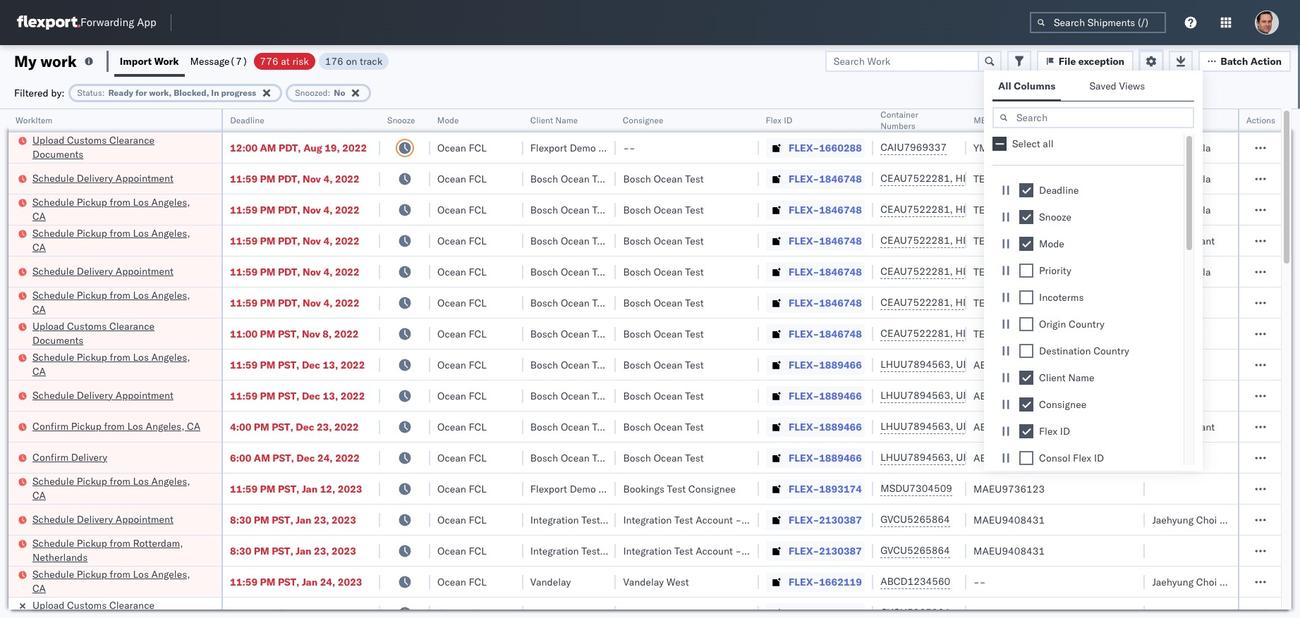 Task type: locate. For each thing, give the bounding box(es) containing it.
id right "consol"
[[1094, 452, 1104, 465]]

jawla
[[1187, 141, 1211, 154], [1187, 173, 1211, 185], [1187, 204, 1211, 216], [1187, 266, 1211, 278]]

5 ocean fcl from the top
[[437, 266, 487, 278]]

confirm inside button
[[32, 451, 69, 464]]

0 vertical spatial flex-2130387
[[789, 514, 862, 527]]

0 vertical spatial demo
[[570, 141, 596, 154]]

0 vertical spatial mode
[[437, 115, 459, 126]]

consol flex id
[[1039, 452, 1104, 465]]

deadline button
[[223, 112, 366, 126]]

3 customs from the top
[[67, 599, 107, 612]]

2 horizontal spatial flex
[[1073, 452, 1092, 465]]

am
[[260, 141, 276, 154], [254, 452, 270, 465]]

23, up 6:00 am pst, dec 24, 2022
[[317, 421, 332, 434]]

0 horizontal spatial mode
[[437, 115, 459, 126]]

flex-2130387 up flex-1662119
[[789, 545, 862, 558]]

1 horizontal spatial id
[[1060, 425, 1070, 438]]

west
[[667, 576, 689, 589]]

1 vertical spatial upload customs clearance documents link
[[32, 319, 203, 347]]

1 vertical spatial karl
[[744, 545, 762, 558]]

gvcu5265864
[[881, 514, 950, 526], [881, 545, 950, 557]]

id up consol flex id
[[1060, 425, 1070, 438]]

11:59 for fifth schedule pickup from los angeles, ca button from the top of the page
[[230, 483, 258, 496]]

2 schedule delivery appointment link from the top
[[32, 264, 174, 278]]

19,
[[325, 141, 340, 154]]

6 resize handle column header from the left
[[742, 109, 759, 619]]

lagerfeld up flex-1662119
[[765, 545, 807, 558]]

(7)
[[230, 55, 248, 67]]

2 1889466 from the top
[[819, 390, 862, 403]]

4 schedule pickup from los angeles, ca link from the top
[[32, 350, 203, 379]]

0 vertical spatial flex
[[766, 115, 782, 126]]

5 1846748 from the top
[[819, 297, 862, 309]]

1 vertical spatial country
[[1094, 345, 1129, 358]]

13 fcl from the top
[[469, 514, 487, 527]]

integration up vandelay west
[[623, 545, 672, 558]]

6 schedule pickup from los angeles, ca button from the top
[[32, 568, 203, 597]]

2 vertical spatial upload customs clearance documents
[[32, 599, 155, 619]]

1 vertical spatial confirm
[[32, 451, 69, 464]]

flex-1846748
[[789, 173, 862, 185], [789, 204, 862, 216], [789, 235, 862, 247], [789, 266, 862, 278], [789, 297, 862, 309], [789, 328, 862, 340]]

0 horizontal spatial client
[[530, 115, 553, 126]]

resize handle column header for flex id
[[857, 109, 874, 619]]

client inside 'button'
[[530, 115, 553, 126]]

from
[[110, 196, 130, 208], [110, 227, 130, 240], [110, 289, 130, 302], [110, 351, 130, 364], [104, 420, 125, 433], [110, 475, 130, 488], [110, 537, 130, 550], [110, 568, 130, 581]]

1 vertical spatial flex-2130387
[[789, 545, 862, 558]]

1 upload from the top
[[32, 134, 65, 146]]

operator
[[1152, 115, 1186, 126]]

4 schedule delivery appointment link from the top
[[32, 513, 174, 527]]

upload customs clearance documents button for 12:00 am pdt, aug 19, 2022
[[32, 133, 203, 163]]

0 vertical spatial 24,
[[317, 452, 333, 465]]

4, for 5th schedule pickup from los angeles, ca button from the bottom of the page
[[323, 235, 333, 247]]

flex-1846748 button
[[766, 169, 865, 189], [766, 169, 865, 189], [766, 200, 865, 220], [766, 200, 865, 220], [766, 231, 865, 251], [766, 231, 865, 251], [766, 262, 865, 282], [766, 262, 865, 282], [766, 293, 865, 313], [766, 293, 865, 313], [766, 324, 865, 344], [766, 324, 865, 344]]

at
[[281, 55, 290, 67]]

11:59 for 6th schedule pickup from los angeles, ca button from the bottom of the page
[[230, 204, 258, 216]]

ocean fcl
[[437, 141, 487, 154], [437, 173, 487, 185], [437, 204, 487, 216], [437, 235, 487, 247], [437, 266, 487, 278], [437, 297, 487, 309], [437, 328, 487, 340], [437, 359, 487, 371], [437, 390, 487, 403], [437, 421, 487, 434], [437, 452, 487, 465], [437, 483, 487, 496], [437, 514, 487, 527], [437, 545, 487, 558], [437, 576, 487, 589]]

nov for upload customs clearance documents button for 11:00 pm pst, nov 8, 2022
[[302, 328, 320, 340]]

: for snoozed
[[328, 87, 330, 98]]

los for 6th schedule pickup from los angeles, ca button from the bottom of the page
[[133, 196, 149, 208]]

am right '12:00'
[[260, 141, 276, 154]]

1 horizontal spatial numbers
[[1025, 115, 1060, 126]]

forwarding
[[80, 16, 134, 29]]

0 vertical spatial 23,
[[317, 421, 332, 434]]

1 vertical spatial maeu9408431
[[974, 545, 1045, 558]]

0 vertical spatial flexport
[[530, 141, 567, 154]]

8:30 down 6:00
[[230, 514, 251, 527]]

schedule pickup from los angeles, ca for 5th schedule pickup from los angeles, ca button from the bottom of the page
[[32, 227, 190, 254]]

flexport demo consignee
[[530, 141, 646, 154], [530, 483, 646, 496]]

delivery inside button
[[71, 451, 107, 464]]

10 ocean fcl from the top
[[437, 421, 487, 434]]

clearance for 11:00 pm pst, nov 8, 2022
[[109, 320, 155, 333]]

7 resize handle column header from the left
[[857, 109, 874, 619]]

1 horizontal spatial flex
[[1039, 425, 1058, 438]]

6 1846748 from the top
[[819, 328, 862, 340]]

4 1846748 from the top
[[819, 266, 862, 278]]

flex id up "consol"
[[1039, 425, 1070, 438]]

1 vertical spatial account
[[696, 545, 733, 558]]

2130387 down the 1893174 at bottom right
[[819, 514, 862, 527]]

import
[[120, 55, 152, 67]]

2 schedule delivery appointment button from the top
[[32, 264, 174, 280]]

1 vertical spatial flexport
[[530, 483, 567, 496]]

flexport demo consignee for -
[[530, 141, 646, 154]]

0 vertical spatial karl
[[744, 514, 762, 527]]

2 test123456 from the top
[[974, 204, 1033, 216]]

flex-1846748 for upload customs clearance documents button for 11:00 pm pst, nov 8, 2022
[[789, 328, 862, 340]]

-- down consignee button
[[623, 141, 636, 154]]

schedule pickup from los angeles, ca
[[32, 196, 190, 223], [32, 227, 190, 254], [32, 289, 190, 316], [32, 351, 190, 378], [32, 475, 190, 502], [32, 568, 190, 595]]

flex id
[[766, 115, 793, 126], [1039, 425, 1070, 438]]

workitem
[[16, 115, 52, 126]]

deadline up '12:00'
[[230, 115, 264, 126]]

1 horizontal spatial client
[[1039, 372, 1066, 385]]

angeles,
[[151, 196, 190, 208], [151, 227, 190, 240], [151, 289, 190, 302], [151, 351, 190, 364], [146, 420, 184, 433], [151, 475, 190, 488], [151, 568, 190, 581]]

0 vertical spatial upload
[[32, 134, 65, 146]]

-- right abcd1234560
[[974, 576, 986, 589]]

3 schedule pickup from los angeles, ca button from the top
[[32, 288, 203, 318]]

deadline inside button
[[230, 115, 264, 126]]

lagerfeld
[[765, 514, 807, 527], [765, 545, 807, 558]]

0 vertical spatial gvcu5265864
[[881, 514, 950, 526]]

0 horizontal spatial id
[[784, 115, 793, 126]]

1 vertical spatial --
[[974, 576, 986, 589]]

nov for fourth schedule pickup from los angeles, ca button from the bottom of the page
[[303, 297, 321, 309]]

10 resize handle column header from the left
[[1221, 109, 1238, 619]]

4 jawla from the top
[[1187, 266, 1211, 278]]

24, for 2022
[[317, 452, 333, 465]]

id up flex-1660288
[[784, 115, 793, 126]]

2 customs from the top
[[67, 320, 107, 333]]

0 horizontal spatial deadline
[[230, 115, 264, 126]]

angeles, for fifth schedule pickup from los angeles, ca button from the top of the page
[[151, 475, 190, 488]]

los for 5th schedule pickup from los angeles, ca button from the bottom of the page
[[133, 227, 149, 240]]

4, for fourth schedule pickup from los angeles, ca button from the bottom of the page
[[323, 297, 333, 309]]

schedule
[[32, 172, 74, 184], [32, 196, 74, 208], [32, 227, 74, 240], [32, 265, 74, 278], [32, 289, 74, 302], [32, 351, 74, 364], [32, 389, 74, 402], [32, 475, 74, 488], [32, 513, 74, 526], [32, 537, 74, 550], [32, 568, 74, 581]]

4 ceau7522281, from the top
[[881, 265, 953, 278]]

flex-1660288 button
[[766, 138, 865, 158], [766, 138, 865, 158]]

3 ceau7522281, from the top
[[881, 234, 953, 247]]

None checkbox
[[993, 137, 1007, 151], [1020, 183, 1034, 198], [1020, 237, 1034, 251], [1020, 264, 1034, 278], [1020, 291, 1034, 305], [1020, 398, 1034, 412], [1020, 425, 1034, 439], [993, 137, 1007, 151], [1020, 183, 1034, 198], [1020, 237, 1034, 251], [1020, 264, 1034, 278], [1020, 291, 1034, 305], [1020, 398, 1034, 412], [1020, 425, 1034, 439]]

11 fcl from the top
[[469, 452, 487, 465]]

flex
[[766, 115, 782, 126], [1039, 425, 1058, 438], [1073, 452, 1092, 465]]

1 vertical spatial savant
[[1185, 421, 1215, 434]]

country right destination
[[1094, 345, 1129, 358]]

7 schedule from the top
[[32, 389, 74, 402]]

1 horizontal spatial vandelay
[[623, 576, 664, 589]]

1846748 for 6th schedule pickup from los angeles, ca button from the bottom of the page
[[819, 204, 862, 216]]

3 hlxu6269489, from the top
[[956, 234, 1028, 247]]

1 vertical spatial 23,
[[314, 514, 329, 527]]

1 vertical spatial omkar savant
[[1152, 421, 1215, 434]]

los for fifth schedule pickup from los angeles, ca button from the top of the page
[[133, 475, 149, 488]]

omkar for ceau7522281, hlxu6269489, hlxu8034992
[[1152, 235, 1182, 247]]

los inside button
[[127, 420, 143, 433]]

choi
[[1196, 514, 1217, 527]]

1 vertical spatial 8:30 pm pst, jan 23, 2023
[[230, 545, 356, 558]]

1 resize handle column header from the left
[[205, 109, 222, 619]]

0 horizontal spatial name
[[555, 115, 578, 126]]

1 vertical spatial upload customs clearance documents button
[[32, 319, 203, 349]]

1 flexport demo consignee from the top
[[530, 141, 646, 154]]

1 horizontal spatial name
[[1068, 372, 1095, 385]]

2 vandelay from the left
[[623, 576, 664, 589]]

0 vertical spatial --
[[623, 141, 636, 154]]

2023
[[338, 483, 362, 496], [332, 514, 356, 527], [332, 545, 356, 558], [338, 576, 362, 589]]

1 vertical spatial 2130387
[[819, 545, 862, 558]]

0 vertical spatial client name
[[530, 115, 578, 126]]

flex-1893174 button
[[766, 479, 865, 499], [766, 479, 865, 499]]

upload customs clearance documents button
[[32, 133, 203, 163], [32, 319, 203, 349]]

2 account from the top
[[696, 545, 733, 558]]

upload for 11:00 pm pst, nov 8, 2022
[[32, 320, 65, 333]]

jan for schedule pickup from rotterdam, netherlands button
[[296, 545, 311, 558]]

from inside schedule pickup from rotterdam, netherlands
[[110, 537, 130, 550]]

4 ceau7522281, hlxu6269489, hlxu8034992 from the top
[[881, 265, 1100, 278]]

0 vertical spatial account
[[696, 514, 733, 527]]

consignee button
[[616, 112, 745, 126]]

origin left agen
[[1250, 514, 1277, 527]]

2 schedule pickup from los angeles, ca button from the top
[[32, 226, 203, 256]]

0 vertical spatial id
[[784, 115, 793, 126]]

lagerfeld down 'flex-1893174'
[[765, 514, 807, 527]]

1 documents from the top
[[32, 148, 83, 161]]

1 vertical spatial lagerfeld
[[765, 545, 807, 558]]

risk
[[292, 55, 309, 67]]

am for pdt,
[[260, 141, 276, 154]]

client
[[530, 115, 553, 126], [1039, 372, 1066, 385]]

1 vertical spatial client name
[[1039, 372, 1095, 385]]

0 vertical spatial client
[[530, 115, 553, 126]]

deadline down all
[[1039, 184, 1079, 197]]

1 maeu9408431 from the top
[[974, 514, 1045, 527]]

-
[[623, 141, 629, 154], [629, 141, 636, 154], [736, 514, 742, 527], [1220, 514, 1226, 527], [736, 545, 742, 558], [974, 576, 980, 589], [980, 576, 986, 589]]

23, down 12,
[[314, 514, 329, 527]]

country for destination country
[[1094, 345, 1129, 358]]

6 flex-1846748 from the top
[[789, 328, 862, 340]]

0 vertical spatial 13,
[[323, 359, 338, 371]]

id
[[784, 115, 793, 126], [1060, 425, 1070, 438], [1094, 452, 1104, 465]]

from for fifth schedule pickup from los angeles, ca button from the top of the page
[[110, 475, 130, 488]]

2 appointment from the top
[[116, 265, 174, 278]]

2 schedule pickup from los angeles, ca from the top
[[32, 227, 190, 254]]

1 vertical spatial mode
[[1039, 238, 1065, 250]]

1 vertical spatial clearance
[[109, 320, 155, 333]]

0 horizontal spatial flex
[[766, 115, 782, 126]]

0 vertical spatial maeu9408431
[[974, 514, 1045, 527]]

15 flex- from the top
[[789, 576, 819, 589]]

3 11:59 from the top
[[230, 235, 258, 247]]

1 vertical spatial 8:30
[[230, 545, 251, 558]]

dec up 6:00 am pst, dec 24, 2022
[[296, 421, 314, 434]]

6 hlxu6269489, from the top
[[956, 327, 1028, 340]]

4 ocean fcl from the top
[[437, 235, 487, 247]]

from for 6th schedule pickup from los angeles, ca button from the bottom of the page
[[110, 196, 130, 208]]

pickup for confirm pickup from los angeles, ca button
[[71, 420, 102, 433]]

0 vertical spatial upload customs clearance documents
[[32, 134, 155, 161]]

pickup inside schedule pickup from rotterdam, netherlands
[[77, 537, 107, 550]]

1 vertical spatial snooze
[[1039, 211, 1072, 224]]

0 vertical spatial confirm
[[32, 420, 69, 433]]

11:59 pm pst, dec 13, 2022 down 11:00 pm pst, nov 8, 2022
[[230, 359, 365, 371]]

3 flex- from the top
[[789, 204, 819, 216]]

1 vertical spatial upload
[[32, 320, 65, 333]]

2 lhuu7894563, uetu5238478 from the top
[[881, 389, 1025, 402]]

2 vertical spatial documents
[[32, 613, 83, 619]]

--
[[623, 141, 636, 154], [974, 576, 986, 589]]

2 confirm from the top
[[32, 451, 69, 464]]

numbers down container
[[881, 121, 916, 131]]

1 clearance from the top
[[109, 134, 155, 146]]

flexport for bookings test consignee
[[530, 483, 567, 496]]

1 vertical spatial flexport demo consignee
[[530, 483, 646, 496]]

demo left bookings
[[570, 483, 596, 496]]

gvcu5265864 down the msdu7304509
[[881, 514, 950, 526]]

snooze left mode button
[[387, 115, 415, 126]]

8:30 pm pst, jan 23, 2023 down 11:59 pm pst, jan 12, 2023
[[230, 514, 356, 527]]

9 flex- from the top
[[789, 390, 819, 403]]

2 gaurav from the top
[[1152, 173, 1184, 185]]

gvcu5265864 up abcd1234560
[[881, 545, 950, 557]]

0 vertical spatial clearance
[[109, 134, 155, 146]]

0 vertical spatial omkar savant
[[1152, 235, 1215, 247]]

numbers for mbl/mawb numbers
[[1025, 115, 1060, 126]]

0 vertical spatial omkar
[[1152, 235, 1182, 247]]

1660288
[[819, 141, 862, 154]]

23, up 11:59 pm pst, jan 24, 2023
[[314, 545, 329, 558]]

: left ready
[[102, 87, 105, 98]]

3 gaurav jawla from the top
[[1152, 204, 1211, 216]]

0 vertical spatial name
[[555, 115, 578, 126]]

los for 3rd schedule pickup from los angeles, ca button from the bottom
[[133, 351, 149, 364]]

jan
[[302, 483, 318, 496], [296, 514, 311, 527], [296, 545, 311, 558], [302, 576, 318, 589]]

2023 for 6th schedule pickup from los angeles, ca button from the top
[[338, 576, 362, 589]]

mode inside button
[[437, 115, 459, 126]]

schedule pickup from los angeles, ca for 3rd schedule pickup from los angeles, ca button from the bottom
[[32, 351, 190, 378]]

demo for -
[[570, 141, 596, 154]]

from for confirm pickup from los angeles, ca button
[[104, 420, 125, 433]]

0 horizontal spatial origin
[[1039, 318, 1066, 331]]

numbers inside container numbers
[[881, 121, 916, 131]]

3 hlxu8034992 from the top
[[1030, 234, 1100, 247]]

1 13, from the top
[[323, 359, 338, 371]]

2 vertical spatial customs
[[67, 599, 107, 612]]

3 fcl from the top
[[469, 204, 487, 216]]

integration down bookings
[[623, 514, 672, 527]]

1 horizontal spatial deadline
[[1039, 184, 1079, 197]]

2 clearance from the top
[[109, 320, 155, 333]]

schedule pickup from los angeles, ca for 6th schedule pickup from los angeles, ca button from the bottom of the page
[[32, 196, 190, 223]]

flex-2130387 down 'flex-1893174'
[[789, 514, 862, 527]]

4 appointment from the top
[[116, 513, 174, 526]]

2 upload customs clearance documents link from the top
[[32, 319, 203, 347]]

2 ceau7522281, hlxu6269489, hlxu8034992 from the top
[[881, 203, 1100, 216]]

2 8:30 from the top
[[230, 545, 251, 558]]

schedule pickup from los angeles, ca link for 3rd schedule pickup from los angeles, ca button from the bottom
[[32, 350, 203, 379]]

integration test account - karl lagerfeld down bookings test consignee
[[623, 514, 807, 527]]

2130387
[[819, 514, 862, 527], [819, 545, 862, 558]]

0 vertical spatial deadline
[[230, 115, 264, 126]]

1 vertical spatial customs
[[67, 320, 107, 333]]

los for 6th schedule pickup from los angeles, ca button from the top
[[133, 568, 149, 581]]

0 vertical spatial country
[[1069, 318, 1105, 331]]

numbers for container numbers
[[881, 121, 916, 131]]

customs for 11:00 pm pst, nov 8, 2022
[[67, 320, 107, 333]]

11:59 for 3rd schedule pickup from los angeles, ca button from the bottom
[[230, 359, 258, 371]]

1 horizontal spatial flex id
[[1039, 425, 1070, 438]]

resize handle column header for mode
[[506, 109, 523, 619]]

1846748 for fourth schedule pickup from los angeles, ca button from the bottom of the page
[[819, 297, 862, 309]]

Search text field
[[993, 107, 1195, 128]]

origin down incoterms
[[1039, 318, 1066, 331]]

0 vertical spatial 8:30
[[230, 514, 251, 527]]

2023 for schedule pickup from rotterdam, netherlands button
[[332, 545, 356, 558]]

8:30 pm pst, jan 23, 2023 up 11:59 pm pst, jan 24, 2023
[[230, 545, 356, 558]]

0 horizontal spatial vandelay
[[530, 576, 571, 589]]

angeles, for 5th schedule pickup from los angeles, ca button from the bottom of the page
[[151, 227, 190, 240]]

integration test account - karl lagerfeld up 'west'
[[623, 545, 807, 558]]

0 vertical spatial flexport demo consignee
[[530, 141, 646, 154]]

resize handle column header
[[205, 109, 222, 619], [363, 109, 380, 619], [413, 109, 430, 619], [506, 109, 523, 619], [599, 109, 616, 619], [742, 109, 759, 619], [857, 109, 874, 619], [950, 109, 967, 619], [1128, 109, 1145, 619], [1221, 109, 1238, 619], [1264, 109, 1281, 619]]

flex-2130387
[[789, 514, 862, 527], [789, 545, 862, 558]]

1 horizontal spatial origin
[[1250, 514, 1277, 527]]

numbers inside mbl/mawb numbers button
[[1025, 115, 1060, 126]]

24,
[[317, 452, 333, 465], [320, 576, 335, 589]]

upload for 12:00 am pdt, aug 19, 2022
[[32, 134, 65, 146]]

schedule pickup from los angeles, ca for 6th schedule pickup from los angeles, ca button from the top
[[32, 568, 190, 595]]

ca inside confirm pickup from los angeles, ca link
[[187, 420, 200, 433]]

1 schedule delivery appointment from the top
[[32, 172, 174, 184]]

1 vertical spatial 11:59 pm pst, dec 13, 2022
[[230, 390, 365, 403]]

2 flexport demo consignee from the top
[[530, 483, 646, 496]]

consignee
[[623, 115, 664, 126], [599, 141, 646, 154], [1039, 399, 1087, 411], [599, 483, 646, 496], [688, 483, 736, 496]]

11:59 pm pst, dec 13, 2022
[[230, 359, 365, 371], [230, 390, 365, 403]]

0 vertical spatial documents
[[32, 148, 83, 161]]

flex id button
[[759, 112, 860, 126]]

flex id inside button
[[766, 115, 793, 126]]

1 vertical spatial gvcu5265864
[[881, 545, 950, 557]]

2 karl from the top
[[744, 545, 762, 558]]

: left no
[[328, 87, 330, 98]]

schedule delivery appointment link
[[32, 171, 174, 185], [32, 264, 174, 278], [32, 388, 174, 403], [32, 513, 174, 527]]

snooze
[[387, 115, 415, 126], [1039, 211, 1072, 224]]

pickup for 6th schedule pickup from los angeles, ca button from the bottom of the page
[[77, 196, 107, 208]]

resize handle column header for workitem
[[205, 109, 222, 619]]

7 fcl from the top
[[469, 328, 487, 340]]

country
[[1069, 318, 1105, 331], [1094, 345, 1129, 358]]

2 demo from the top
[[570, 483, 596, 496]]

schedule pickup from los angeles, ca for fourth schedule pickup from los angeles, ca button from the bottom of the page
[[32, 289, 190, 316]]

2 integration from the top
[[623, 545, 672, 558]]

flex id up flex-1660288
[[766, 115, 793, 126]]

2 vertical spatial upload customs clearance documents link
[[32, 599, 203, 619]]

country up destination country at the bottom
[[1069, 318, 1105, 331]]

demo down client name 'button'
[[570, 141, 596, 154]]

11:59 for 6th schedule pickup from los angeles, ca button from the top
[[230, 576, 258, 589]]

3 lhuu7894563, from the top
[[881, 421, 954, 433]]

2 savant from the top
[[1185, 421, 1215, 434]]

los for fourth schedule pickup from los angeles, ca button from the bottom of the page
[[133, 289, 149, 302]]

mode button
[[430, 112, 509, 126]]

angeles, inside button
[[146, 420, 184, 433]]

schedule pickup from los angeles, ca for fifth schedule pickup from los angeles, ca button from the top of the page
[[32, 475, 190, 502]]

upload customs clearance documents link for 11:00 pm pst, nov 8, 2022
[[32, 319, 203, 347]]

select
[[1012, 138, 1040, 150]]

4 1889466 from the top
[[819, 452, 862, 465]]

deadline
[[230, 115, 264, 126], [1039, 184, 1079, 197]]

1 vertical spatial documents
[[32, 334, 83, 347]]

upload customs clearance documents for 11:00 pm pst, nov 8, 2022
[[32, 320, 155, 347]]

confirm inside button
[[32, 420, 69, 433]]

on
[[346, 55, 357, 67]]

1 vertical spatial flex
[[1039, 425, 1058, 438]]

6 flex- from the top
[[789, 297, 819, 309]]

4 hlxu6269489, from the top
[[956, 265, 1028, 278]]

exception
[[1079, 55, 1125, 67]]

1 omkar from the top
[[1152, 235, 1182, 247]]

3 schedule delivery appointment button from the top
[[32, 388, 174, 404]]

am right 6:00
[[254, 452, 270, 465]]

1 vertical spatial demo
[[570, 483, 596, 496]]

lhuu7894563,
[[881, 358, 954, 371], [881, 389, 954, 402], [881, 421, 954, 433], [881, 452, 954, 464]]

0 vertical spatial savant
[[1185, 235, 1215, 247]]

1 jawla from the top
[[1187, 141, 1211, 154]]

columns
[[1014, 80, 1056, 92]]

3 clearance from the top
[[109, 599, 155, 612]]

delivery
[[77, 172, 113, 184], [77, 265, 113, 278], [77, 389, 113, 402], [71, 451, 107, 464], [77, 513, 113, 526]]

flex-1662119 button
[[766, 573, 865, 592], [766, 573, 865, 592]]

2 vertical spatial id
[[1094, 452, 1104, 465]]

pickup for 6th schedule pickup from los angeles, ca button from the top
[[77, 568, 107, 581]]

flex-1660288
[[789, 141, 862, 154]]

1846748 for 5th schedule pickup from los angeles, ca button from the bottom of the page
[[819, 235, 862, 247]]

2 vertical spatial upload
[[32, 599, 65, 612]]

9 ocean fcl from the top
[[437, 390, 487, 403]]

0 vertical spatial integration test account - karl lagerfeld
[[623, 514, 807, 527]]

0 horizontal spatial --
[[623, 141, 636, 154]]

0 vertical spatial 2130387
[[819, 514, 862, 527]]

14 fcl from the top
[[469, 545, 487, 558]]

savant for ceau7522281, hlxu6269489, hlxu8034992
[[1185, 235, 1215, 247]]

0 vertical spatial flex id
[[766, 115, 793, 126]]

my work
[[14, 51, 77, 71]]

4 fcl from the top
[[469, 235, 487, 247]]

los
[[133, 196, 149, 208], [133, 227, 149, 240], [133, 289, 149, 302], [133, 351, 149, 364], [127, 420, 143, 433], [133, 475, 149, 488], [133, 568, 149, 581]]

14 ocean fcl from the top
[[437, 545, 487, 558]]

1846748 for upload customs clearance documents button for 11:00 pm pst, nov 8, 2022
[[819, 328, 862, 340]]

test
[[592, 173, 611, 185], [685, 173, 704, 185], [592, 204, 611, 216], [685, 204, 704, 216], [592, 235, 611, 247], [685, 235, 704, 247], [592, 266, 611, 278], [685, 266, 704, 278], [592, 297, 611, 309], [685, 297, 704, 309], [592, 328, 611, 340], [685, 328, 704, 340], [592, 359, 611, 371], [685, 359, 704, 371], [592, 390, 611, 403], [685, 390, 704, 403], [592, 421, 611, 434], [685, 421, 704, 434], [592, 452, 611, 465], [685, 452, 704, 465], [667, 483, 686, 496], [675, 514, 693, 527], [1228, 514, 1247, 527], [675, 545, 693, 558]]

1 account from the top
[[696, 514, 733, 527]]

from for 3rd schedule pickup from los angeles, ca button from the bottom
[[110, 351, 130, 364]]

0 vertical spatial upload customs clearance documents link
[[32, 133, 203, 161]]

10 flex- from the top
[[789, 421, 819, 434]]

1 vertical spatial integration test account - karl lagerfeld
[[623, 545, 807, 558]]

pm
[[260, 173, 275, 185], [260, 204, 275, 216], [260, 235, 275, 247], [260, 266, 275, 278], [260, 297, 275, 309], [260, 328, 275, 340], [260, 359, 275, 371], [260, 390, 275, 403], [254, 421, 269, 434], [260, 483, 275, 496], [254, 514, 269, 527], [254, 545, 269, 558], [260, 576, 275, 589]]

schedule pickup from los angeles, ca link for 6th schedule pickup from los angeles, ca button from the top
[[32, 568, 203, 596]]

0 vertical spatial am
[[260, 141, 276, 154]]

rotterdam,
[[133, 537, 183, 550]]

2 11:59 pm pst, dec 13, 2022 from the top
[[230, 390, 365, 403]]

forwarding app link
[[17, 16, 156, 30]]

1 abcdefg78456546 from the top
[[974, 359, 1069, 371]]

11:59 pm pst, dec 13, 2022 up 4:00 pm pst, dec 23, 2022
[[230, 390, 365, 403]]

None checkbox
[[1020, 210, 1034, 224], [1020, 317, 1034, 332], [1020, 344, 1034, 358], [1020, 371, 1034, 385], [1020, 452, 1034, 466], [1020, 210, 1034, 224], [1020, 317, 1034, 332], [1020, 344, 1034, 358], [1020, 371, 1034, 385], [1020, 452, 1034, 466]]

1 horizontal spatial client name
[[1039, 372, 1095, 385]]

4:00 pm pst, dec 23, 2022
[[230, 421, 359, 434]]

flexport demo consignee for bookings
[[530, 483, 646, 496]]

1 flexport from the top
[[530, 141, 567, 154]]

filtered
[[14, 86, 48, 99]]

numbers up all
[[1025, 115, 1060, 126]]

hlxu8034992
[[1030, 172, 1100, 185], [1030, 203, 1100, 216], [1030, 234, 1100, 247], [1030, 265, 1100, 278], [1030, 296, 1100, 309], [1030, 327, 1100, 340]]

8:30 up 11:59 pm pst, jan 24, 2023
[[230, 545, 251, 558]]

13, up 4:00 pm pst, dec 23, 2022
[[323, 390, 338, 403]]

1 vertical spatial 13,
[[323, 390, 338, 403]]

12 fcl from the top
[[469, 483, 487, 496]]

confirm delivery
[[32, 451, 107, 464]]

13, down 8,
[[323, 359, 338, 371]]

from inside confirm pickup from los angeles, ca link
[[104, 420, 125, 433]]

snooze up the priority
[[1039, 211, 1072, 224]]

pickup for 3rd schedule pickup from los angeles, ca button from the bottom
[[77, 351, 107, 364]]

0 vertical spatial 8:30 pm pst, jan 23, 2023
[[230, 514, 356, 527]]

vandelay
[[530, 576, 571, 589], [623, 576, 664, 589]]

flex-2130387 button
[[766, 510, 865, 530], [766, 510, 865, 530], [766, 541, 865, 561], [766, 541, 865, 561]]

1 vertical spatial integration
[[623, 545, 672, 558]]

schedule pickup from rotterdam, netherlands button
[[32, 537, 203, 566]]

client name inside 'button'
[[530, 115, 578, 126]]

abcdefg78456546
[[974, 359, 1069, 371], [974, 390, 1069, 403], [974, 421, 1069, 434], [974, 452, 1069, 465]]

schedule pickup from los angeles, ca link for fourth schedule pickup from los angeles, ca button from the bottom of the page
[[32, 288, 203, 316]]

9 fcl from the top
[[469, 390, 487, 403]]

from for 6th schedule pickup from los angeles, ca button from the top
[[110, 568, 130, 581]]

aug
[[303, 141, 322, 154]]

2130387 up 1662119
[[819, 545, 862, 558]]

flex-1846748 for 6th schedule pickup from los angeles, ca button from the bottom of the page
[[789, 204, 862, 216]]

2 documents from the top
[[32, 334, 83, 347]]

0 horizontal spatial client name
[[530, 115, 578, 126]]



Task type: vqa. For each thing, say whether or not it's contained in the screenshot.
1846748
yes



Task type: describe. For each thing, give the bounding box(es) containing it.
confirm pickup from los angeles, ca
[[32, 420, 200, 433]]

confirm for confirm pickup from los angeles, ca
[[32, 420, 69, 433]]

los for confirm pickup from los angeles, ca button
[[127, 420, 143, 433]]

5 test123456 from the top
[[974, 297, 1033, 309]]

1 lagerfeld from the top
[[765, 514, 807, 527]]

dec up 4:00 pm pst, dec 23, 2022
[[302, 390, 320, 403]]

views
[[1119, 80, 1145, 92]]

1 schedule delivery appointment link from the top
[[32, 171, 174, 185]]

action
[[1251, 55, 1282, 67]]

1 uetu5238478 from the top
[[956, 358, 1025, 371]]

confirm for confirm delivery
[[32, 451, 69, 464]]

2023 for fifth schedule pickup from los angeles, ca button from the top of the page
[[338, 483, 362, 496]]

1 8:30 pm pst, jan 23, 2023 from the top
[[230, 514, 356, 527]]

3 flex-1889466 from the top
[[789, 421, 862, 434]]

1 11:59 pm pst, dec 13, 2022 from the top
[[230, 359, 365, 371]]

name inside 'button'
[[555, 115, 578, 126]]

pickup for fourth schedule pickup from los angeles, ca button from the bottom of the page
[[77, 289, 107, 302]]

batch action button
[[1199, 50, 1291, 72]]

vandelay for vandelay
[[530, 576, 571, 589]]

4 11:59 pm pdt, nov 4, 2022 from the top
[[230, 266, 360, 278]]

3 appointment from the top
[[116, 389, 174, 402]]

flex inside button
[[766, 115, 782, 126]]

angeles, for 6th schedule pickup from los angeles, ca button from the bottom of the page
[[151, 196, 190, 208]]

8,
[[323, 328, 332, 340]]

6:00
[[230, 452, 251, 465]]

12:00 am pdt, aug 19, 2022
[[230, 141, 367, 154]]

import work
[[120, 55, 179, 67]]

1 ocean fcl from the top
[[437, 141, 487, 154]]

by:
[[51, 86, 65, 99]]

12:00
[[230, 141, 258, 154]]

6 fcl from the top
[[469, 297, 487, 309]]

11:59 for fourth schedule pickup from los angeles, ca button from the bottom of the page
[[230, 297, 258, 309]]

1 schedule pickup from los angeles, ca button from the top
[[32, 195, 203, 225]]

0 vertical spatial origin
[[1039, 318, 1066, 331]]

import work button
[[114, 45, 185, 77]]

ceau7522281, for upload customs clearance documents button for 11:00 pm pst, nov 8, 2022
[[881, 327, 953, 340]]

776
[[260, 55, 278, 67]]

1 gvcu5265864 from the top
[[881, 514, 950, 526]]

resize handle column header for consignee
[[742, 109, 759, 619]]

client name button
[[523, 112, 602, 126]]

4 lhuu7894563, from the top
[[881, 452, 954, 464]]

jaehyung
[[1152, 514, 1194, 527]]

status
[[77, 87, 102, 98]]

schedule pickup from rotterdam, netherlands link
[[32, 537, 203, 565]]

from for schedule pickup from rotterdam, netherlands button
[[110, 537, 130, 550]]

5 11:59 pm pdt, nov 4, 2022 from the top
[[230, 297, 360, 309]]

consol
[[1039, 452, 1071, 465]]

jan for fifth schedule pickup from los angeles, ca button from the top of the page
[[302, 483, 318, 496]]

1 ceau7522281, from the top
[[881, 172, 953, 185]]

176 on track
[[325, 55, 383, 67]]

3 jawla from the top
[[1187, 204, 1211, 216]]

: for status
[[102, 87, 105, 98]]

in
[[211, 87, 219, 98]]

destination country
[[1039, 345, 1129, 358]]

omkar savant for ceau7522281, hlxu6269489, hlxu8034992
[[1152, 235, 1215, 247]]

resize handle column header for client name
[[599, 109, 616, 619]]

11:00
[[230, 328, 258, 340]]

angeles, for confirm pickup from los angeles, ca button
[[146, 420, 184, 433]]

15 ocean fcl from the top
[[437, 576, 487, 589]]

work
[[40, 51, 77, 71]]

1 4, from the top
[[323, 173, 333, 185]]

my
[[14, 51, 37, 71]]

message (7)
[[190, 55, 248, 67]]

all
[[998, 80, 1012, 92]]

msdu7304509
[[881, 483, 953, 495]]

from for 5th schedule pickup from los angeles, ca button from the bottom of the page
[[110, 227, 130, 240]]

6 ocean fcl from the top
[[437, 297, 487, 309]]

angeles, for 6th schedule pickup from los angeles, ca button from the top
[[151, 568, 190, 581]]

2 uetu5238478 from the top
[[956, 389, 1025, 402]]

1 schedule delivery appointment button from the top
[[32, 171, 174, 187]]

5 fcl from the top
[[469, 266, 487, 278]]

14 flex- from the top
[[789, 545, 819, 558]]

4 hlxu8034992 from the top
[[1030, 265, 1100, 278]]

4 schedule from the top
[[32, 265, 74, 278]]

8 flex- from the top
[[789, 359, 819, 371]]

mbl/mawb
[[974, 115, 1023, 126]]

demo for bookings
[[570, 483, 596, 496]]

0 vertical spatial snooze
[[387, 115, 415, 126]]

incoterms
[[1039, 291, 1084, 304]]

jan for 6th schedule pickup from los angeles, ca button from the top
[[302, 576, 318, 589]]

1893174
[[819, 483, 862, 496]]

snoozed : no
[[295, 87, 345, 98]]

11:00 pm pst, nov 8, 2022
[[230, 328, 359, 340]]

saved views button
[[1084, 73, 1154, 101]]

1 horizontal spatial --
[[974, 576, 986, 589]]

maeu9736123
[[974, 483, 1045, 496]]

dec down 11:00 pm pst, nov 8, 2022
[[302, 359, 320, 371]]

confirm pickup from los angeles, ca button
[[32, 419, 200, 435]]

1 2130387 from the top
[[819, 514, 862, 527]]

pickup for fifth schedule pickup from los angeles, ca button from the top of the page
[[77, 475, 107, 488]]

3 schedule from the top
[[32, 227, 74, 240]]

from for fourth schedule pickup from los angeles, ca button from the bottom of the page
[[110, 289, 130, 302]]

bookings
[[623, 483, 665, 496]]

7 11:59 from the top
[[230, 390, 258, 403]]

1 lhuu7894563, uetu5238478 from the top
[[881, 358, 1025, 371]]

status : ready for work, blocked, in progress
[[77, 87, 256, 98]]

ceau7522281, for 6th schedule pickup from los angeles, ca button from the bottom of the page
[[881, 203, 953, 216]]

4 flex-1889466 from the top
[[789, 452, 862, 465]]

23, for confirm pickup from los angeles, ca
[[317, 421, 332, 434]]

24, for 2023
[[320, 576, 335, 589]]

1 integration from the top
[[623, 514, 672, 527]]

2 13, from the top
[[323, 390, 338, 403]]

clearance for 12:00 am pdt, aug 19, 2022
[[109, 134, 155, 146]]

1 vertical spatial name
[[1068, 372, 1095, 385]]

3 documents from the top
[[32, 613, 83, 619]]

3 ocean fcl from the top
[[437, 204, 487, 216]]

ceau7522281, for 5th schedule pickup from los angeles, ca button from the bottom of the page
[[881, 234, 953, 247]]

7 ocean fcl from the top
[[437, 328, 487, 340]]

4, for 6th schedule pickup from los angeles, ca button from the bottom of the page
[[323, 204, 333, 216]]

1 vertical spatial id
[[1060, 425, 1070, 438]]

1 schedule from the top
[[32, 172, 74, 184]]

23, for schedule delivery appointment
[[314, 514, 329, 527]]

3 resize handle column header from the left
[[413, 109, 430, 619]]

776 at risk
[[260, 55, 309, 67]]

7 flex- from the top
[[789, 328, 819, 340]]

2 schedule from the top
[[32, 196, 74, 208]]

5 schedule from the top
[[32, 289, 74, 302]]

pickup for 5th schedule pickup from los angeles, ca button from the bottom of the page
[[77, 227, 107, 240]]

11 ocean fcl from the top
[[437, 452, 487, 465]]

flex-1846748 for fourth schedule pickup from los angeles, ca button from the bottom of the page
[[789, 297, 862, 309]]

file exception
[[1059, 55, 1125, 67]]

flexport. image
[[17, 16, 80, 30]]

3 test123456 from the top
[[974, 235, 1033, 247]]

confirm delivery button
[[32, 450, 107, 466]]

caiu7969337
[[881, 141, 947, 154]]

3 lhuu7894563, uetu5238478 from the top
[[881, 421, 1025, 433]]

jaehyung choi - test origin agen
[[1152, 514, 1300, 527]]

actions
[[1247, 115, 1276, 126]]

2 schedule delivery appointment from the top
[[32, 265, 174, 278]]

for
[[135, 87, 147, 98]]

message
[[190, 55, 230, 67]]

6 test123456 from the top
[[974, 328, 1033, 340]]

2 flex- from the top
[[789, 173, 819, 185]]

2 jawla from the top
[[1187, 173, 1211, 185]]

2 flex-2130387 from the top
[[789, 545, 862, 558]]

omkar for lhuu7894563, uetu5238478
[[1152, 421, 1182, 434]]

1 vertical spatial deadline
[[1039, 184, 1079, 197]]

1662119
[[819, 576, 862, 589]]

work,
[[149, 87, 172, 98]]

customs for 12:00 am pdt, aug 19, 2022
[[67, 134, 107, 146]]

confirm pickup from los angeles, ca link
[[32, 419, 200, 434]]

vandelay for vandelay west
[[623, 576, 664, 589]]

1 11:59 pm pdt, nov 4, 2022 from the top
[[230, 173, 360, 185]]

all columns
[[998, 80, 1056, 92]]

1 1846748 from the top
[[819, 173, 862, 185]]

netherlands
[[32, 551, 88, 564]]

all
[[1043, 138, 1054, 150]]

1 flex-2130387 from the top
[[789, 514, 862, 527]]

1 test123456 from the top
[[974, 173, 1033, 185]]

1 horizontal spatial snooze
[[1039, 211, 1072, 224]]

mbl/mawb numbers button
[[967, 112, 1131, 126]]

confirm delivery link
[[32, 450, 107, 465]]

2 horizontal spatial id
[[1094, 452, 1104, 465]]

resize handle column header for mbl/mawb numbers
[[1128, 109, 1145, 619]]

2 hlxu6269489, from the top
[[956, 203, 1028, 216]]

bookings test consignee
[[623, 483, 736, 496]]

saved
[[1090, 80, 1117, 92]]

flexport for --
[[530, 141, 567, 154]]

origin country
[[1039, 318, 1105, 331]]

pickup for schedule pickup from rotterdam, netherlands button
[[77, 537, 107, 550]]

id inside button
[[784, 115, 793, 126]]

schedule pickup from los angeles, ca link for 5th schedule pickup from los angeles, ca button from the bottom of the page
[[32, 226, 203, 254]]

3 schedule delivery appointment link from the top
[[32, 388, 174, 403]]

angeles, for fourth schedule pickup from los angeles, ca button from the bottom of the page
[[151, 289, 190, 302]]

4:00
[[230, 421, 251, 434]]

agen
[[1279, 514, 1300, 527]]

batch action
[[1221, 55, 1282, 67]]

4 abcdefg78456546 from the top
[[974, 452, 1069, 465]]

1 horizontal spatial mode
[[1039, 238, 1065, 250]]

flex-1846748 for 5th schedule pickup from los angeles, ca button from the bottom of the page
[[789, 235, 862, 247]]

3 gaurav from the top
[[1152, 204, 1184, 216]]

select all
[[1012, 138, 1054, 150]]

destination
[[1039, 345, 1091, 358]]

8 fcl from the top
[[469, 359, 487, 371]]

2 vertical spatial 23,
[[314, 545, 329, 558]]

upload customs clearance documents button for 11:00 pm pst, nov 8, 2022
[[32, 319, 203, 349]]

ceau7522281, for fourth schedule pickup from los angeles, ca button from the bottom of the page
[[881, 296, 953, 309]]

1 ceau7522281, hlxu6269489, hlxu8034992 from the top
[[881, 172, 1100, 185]]

4 gaurav from the top
[[1152, 266, 1184, 278]]

2 11:59 pm pdt, nov 4, 2022 from the top
[[230, 204, 360, 216]]

4 lhuu7894563, uetu5238478 from the top
[[881, 452, 1025, 464]]

schedule inside schedule pickup from rotterdam, netherlands
[[32, 537, 74, 550]]

vandelay west
[[623, 576, 689, 589]]

Search Work text field
[[825, 50, 979, 72]]

2 vertical spatial flex
[[1073, 452, 1092, 465]]

flex-1662119
[[789, 576, 862, 589]]

11:59 for 5th schedule pickup from los angeles, ca button from the bottom of the page
[[230, 235, 258, 247]]

dec up 11:59 pm pst, jan 12, 2023
[[297, 452, 315, 465]]

schedule pickup from los angeles, ca link for 6th schedule pickup from los angeles, ca button from the bottom of the page
[[32, 195, 203, 223]]

mbl/mawb numbers
[[974, 115, 1060, 126]]

1 vertical spatial origin
[[1250, 514, 1277, 527]]

resize handle column header for container numbers
[[950, 109, 967, 619]]

4 11:59 from the top
[[230, 266, 258, 278]]

3 schedule delivery appointment from the top
[[32, 389, 174, 402]]

2 ocean fcl from the top
[[437, 173, 487, 185]]

2 gvcu5265864 from the top
[[881, 545, 950, 557]]

documents for 12:00
[[32, 148, 83, 161]]

Search Shipments (/) text field
[[1030, 12, 1166, 33]]

work
[[154, 55, 179, 67]]

1 hlxu6269489, from the top
[[956, 172, 1028, 185]]

batch
[[1221, 55, 1248, 67]]

consignee inside button
[[623, 115, 664, 126]]

schedule pickup from rotterdam, netherlands
[[32, 537, 183, 564]]

priority
[[1039, 265, 1072, 277]]

schedule pickup from los angeles, ca link for fifth schedule pickup from los angeles, ca button from the top of the page
[[32, 474, 203, 503]]

angeles, for 3rd schedule pickup from los angeles, ca button from the bottom
[[151, 351, 190, 364]]

3 ceau7522281, hlxu6269489, hlxu8034992 from the top
[[881, 234, 1100, 247]]

3 upload customs clearance documents link from the top
[[32, 599, 203, 619]]

savant for lhuu7894563, uetu5238478
[[1185, 421, 1215, 434]]

1 flex- from the top
[[789, 141, 819, 154]]

1 gaurav jawla from the top
[[1152, 141, 1211, 154]]

resize handle column header for deadline
[[363, 109, 380, 619]]

upload customs clearance documents link for 12:00 am pdt, aug 19, 2022
[[32, 133, 203, 161]]

176
[[325, 55, 343, 67]]

progress
[[221, 87, 256, 98]]

abcd1234560
[[881, 576, 951, 588]]

13 flex- from the top
[[789, 514, 819, 527]]

1 11:59 from the top
[[230, 173, 258, 185]]

4 flex-1846748 from the top
[[789, 266, 862, 278]]

12,
[[320, 483, 335, 496]]

blocked,
[[174, 87, 209, 98]]

4 flex- from the top
[[789, 235, 819, 247]]

filtered by:
[[14, 86, 65, 99]]

nov for 6th schedule pickup from los angeles, ca button from the bottom of the page
[[303, 204, 321, 216]]

11 schedule from the top
[[32, 568, 74, 581]]

track
[[360, 55, 383, 67]]

4 schedule delivery appointment button from the top
[[32, 513, 174, 528]]

am for pst,
[[254, 452, 270, 465]]

2 gaurav jawla from the top
[[1152, 173, 1211, 185]]

1 vertical spatial client
[[1039, 372, 1066, 385]]

container
[[881, 109, 918, 120]]

container numbers
[[881, 109, 918, 131]]

2 integration test account - karl lagerfeld from the top
[[623, 545, 807, 558]]

app
[[137, 16, 156, 29]]

5 flex- from the top
[[789, 266, 819, 278]]

nov for 5th schedule pickup from los angeles, ca button from the bottom of the page
[[303, 235, 321, 247]]

workitem button
[[8, 112, 207, 126]]

ready
[[108, 87, 133, 98]]



